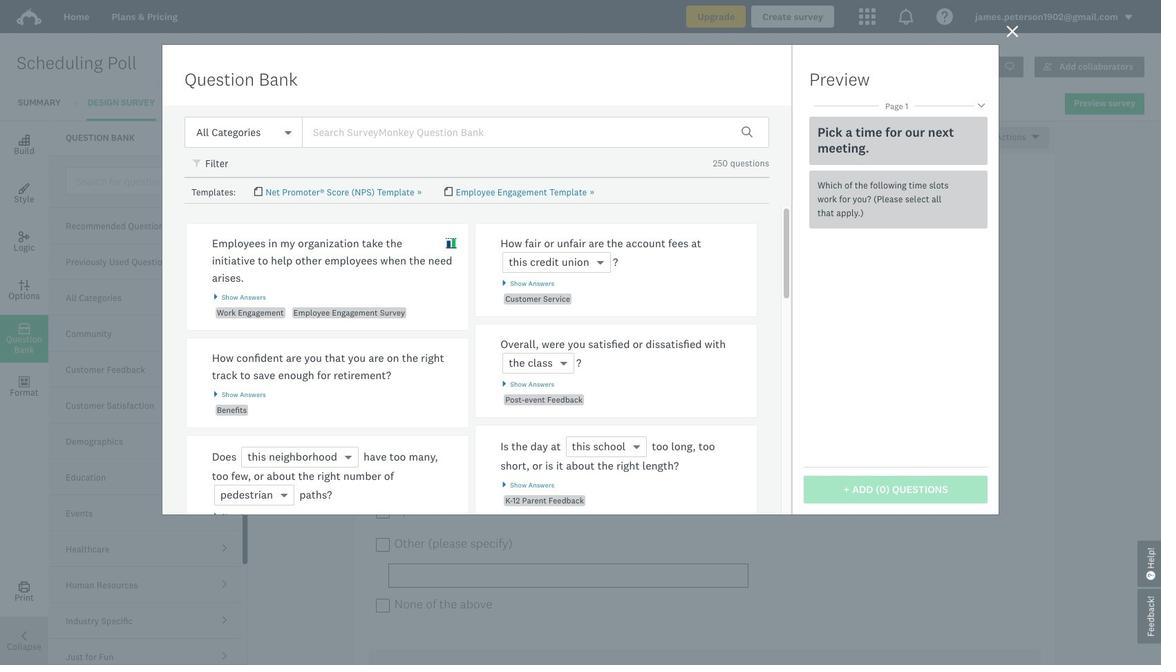 Task type: describe. For each thing, give the bounding box(es) containing it.
Search SurveyMonkey Question Bank text field
[[302, 117, 769, 148]]

1 products icon image from the left
[[859, 8, 876, 25]]



Task type: vqa. For each thing, say whether or not it's contained in the screenshot.
Help Icon
yes



Task type: locate. For each thing, give the bounding box(es) containing it.
1 horizontal spatial products icon image
[[898, 8, 914, 25]]

Search for questions text field
[[66, 167, 241, 195]]

1 horizontal spatial icon   xjtfe image
[[445, 238, 457, 249]]

Other (please specify) text field
[[388, 564, 748, 588]]

1 vertical spatial icon   xjtfe image
[[445, 238, 457, 249]]

help icon image
[[936, 8, 953, 25]]

surveymonkey logo image
[[17, 8, 41, 26]]

0 horizontal spatial icon   xjtfe image
[[193, 159, 202, 169]]

products icon image
[[859, 8, 876, 25], [898, 8, 914, 25]]

2 products icon image from the left
[[898, 8, 914, 25]]

icon   xjtfe image
[[193, 159, 202, 169], [445, 238, 457, 249]]

0 horizontal spatial products icon image
[[859, 8, 876, 25]]

0 vertical spatial icon   xjtfe image
[[193, 159, 202, 169]]



